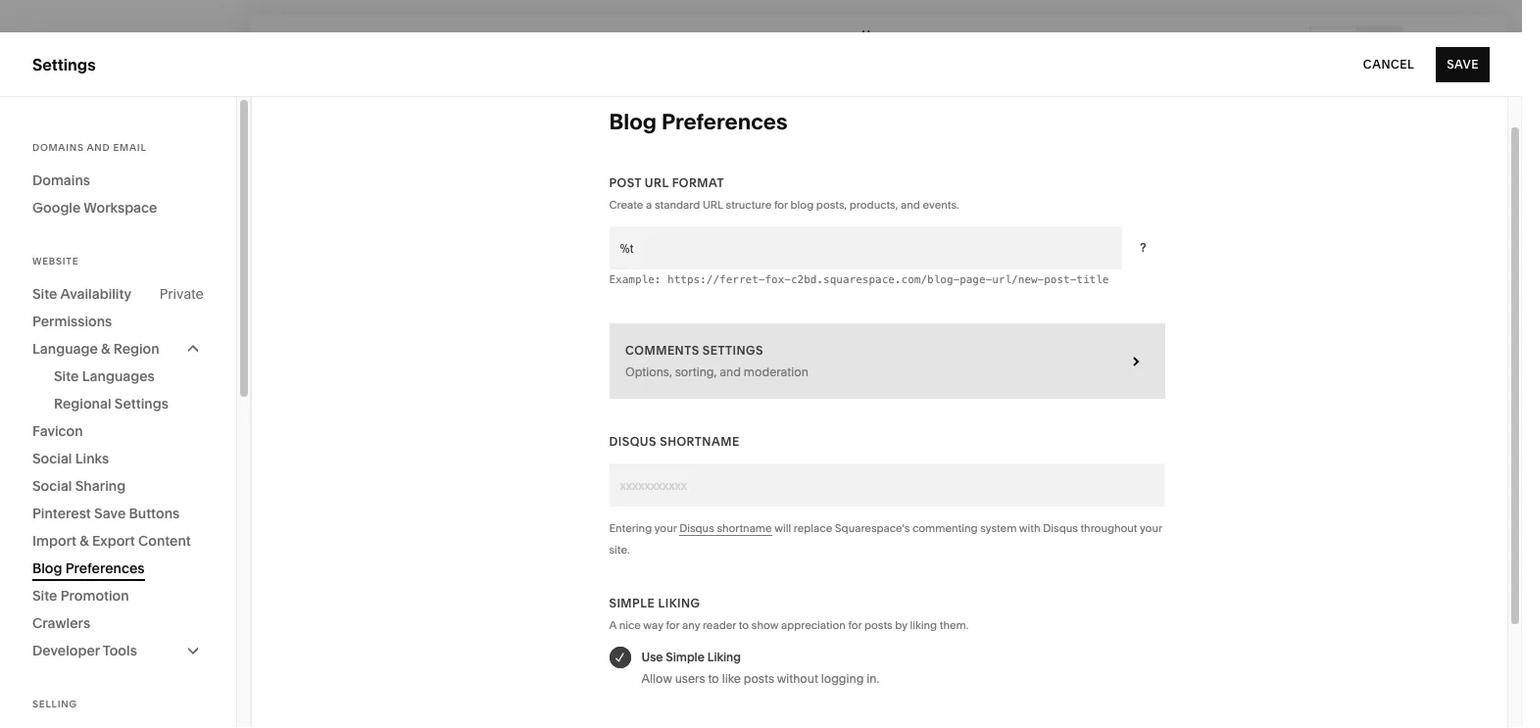 Task type: describe. For each thing, give the bounding box(es) containing it.
social sharing link
[[32, 472, 204, 500]]

email
[[113, 142, 147, 153]]

tarashultz49@gmail.com
[[78, 622, 214, 637]]

use simple liking allow users to like posts without logging in.
[[641, 650, 879, 686]]

site languages link
[[54, 363, 204, 390]]

site.
[[609, 543, 630, 557]]

promotion
[[61, 587, 129, 605]]

regional settings link
[[54, 390, 204, 418]]

private
[[160, 285, 204, 303]]

standard
[[655, 198, 700, 212]]

0 horizontal spatial blog preferences
[[32, 560, 145, 577]]

%t text field
[[609, 226, 1121, 270]]

c2bd.squarespace.com
[[791, 273, 921, 286]]

options,
[[625, 364, 672, 379]]

like
[[722, 671, 741, 686]]

example:
[[609, 273, 661, 286]]

site for site availability
[[32, 285, 57, 303]]

users
[[675, 671, 705, 686]]

0 vertical spatial url
[[645, 175, 669, 190]]

google
[[32, 199, 81, 217]]

domains google workspace
[[32, 172, 157, 217]]

any
[[682, 618, 700, 632]]

library
[[78, 472, 131, 492]]

appreciation
[[781, 618, 846, 632]]

developer
[[32, 642, 100, 660]]

tara schultz tarashultz49@gmail.com
[[78, 606, 214, 637]]

import & export content link
[[32, 527, 204, 555]]

marketing
[[32, 192, 108, 212]]

google workspace link
[[32, 194, 204, 222]]

way
[[643, 618, 663, 632]]

links
[[75, 450, 109, 468]]

xxxxxxxxxxx text field
[[609, 464, 1165, 507]]

scheduling
[[83, 298, 168, 318]]

1 horizontal spatial blog preferences
[[609, 109, 788, 135]]

crawlers link
[[32, 610, 204, 637]]

simple inside simple liking a nice way for any reader to show appreciation for posts by liking them.
[[609, 596, 655, 611]]

website link
[[32, 121, 218, 144]]

settings up import
[[32, 507, 94, 527]]

posts inside simple liking a nice way for any reader to show appreciation for posts by liking them.
[[864, 618, 893, 632]]

1 horizontal spatial url
[[703, 198, 723, 212]]

1 horizontal spatial preferences
[[661, 109, 788, 135]]

a
[[646, 198, 652, 212]]

shortname
[[717, 521, 772, 535]]

domains and email
[[32, 142, 147, 153]]

site availability
[[32, 285, 131, 303]]

posts inside use simple liking allow users to like posts without logging in.
[[744, 671, 774, 686]]

fox-
[[765, 273, 791, 286]]

structure
[[726, 198, 772, 212]]

logging
[[821, 671, 864, 686]]

liking
[[910, 618, 937, 632]]

nice
[[619, 618, 641, 632]]

export
[[92, 532, 135, 550]]

language & region
[[32, 340, 159, 358]]

example: https://ferret-fox-c2bd.squarespace.com /blog-page-url/ new-post-title
[[609, 273, 1109, 286]]

squarespace's
[[835, 521, 910, 535]]

sharing
[[75, 477, 126, 495]]

buttons
[[129, 505, 180, 522]]

simple liking a nice way for any reader to show appreciation for posts by liking them.
[[609, 596, 969, 632]]

disqus inside will replace squarespace's commenting system with disqus throughout your site.
[[1043, 521, 1078, 535]]

liking inside simple liking a nice way for any reader to show appreciation for posts by liking them.
[[658, 596, 700, 611]]

0 vertical spatial blog
[[609, 109, 657, 135]]

acuity scheduling
[[32, 298, 168, 318]]

show
[[752, 618, 779, 632]]

post-
[[1044, 273, 1076, 286]]

liking inside use simple liking allow users to like posts without logging in.
[[707, 650, 741, 665]]

asset library link
[[32, 471, 218, 494]]

shortname
[[660, 434, 740, 449]]

system
[[980, 521, 1017, 535]]

availability
[[60, 285, 131, 303]]

2 horizontal spatial for
[[848, 618, 862, 632]]

1 horizontal spatial disqus
[[679, 521, 714, 535]]

site promotion crawlers
[[32, 587, 129, 632]]

2 social from the top
[[32, 477, 72, 495]]

permissions link
[[32, 308, 204, 335]]

2 selling from the top
[[32, 699, 77, 710]]

use
[[641, 650, 663, 665]]

1 your from the left
[[654, 521, 677, 535]]

disqus shortname
[[609, 434, 740, 449]]

with
[[1019, 521, 1040, 535]]

regional
[[54, 395, 111, 413]]

& inside language & region dropdown button
[[101, 340, 110, 358]]

post url format create a standard url structure for blog posts, products, and events.
[[609, 175, 959, 212]]

disqus shortname link
[[679, 521, 772, 536]]

0 horizontal spatial and
[[87, 142, 110, 153]]

for inside post url format create a standard url structure for blog posts, products, and events.
[[774, 198, 788, 212]]

crawlers
[[32, 615, 90, 632]]

favicon link
[[32, 418, 204, 445]]

acuity
[[32, 298, 80, 318]]

0 horizontal spatial preferences
[[65, 560, 145, 577]]

schultz
[[104, 606, 145, 621]]

format
[[672, 175, 724, 190]]

will replace squarespace's commenting system with disqus throughout your site.
[[609, 521, 1162, 557]]

selling link
[[32, 156, 218, 179]]

tara
[[78, 606, 102, 621]]

favicon social links social sharing pinterest save buttons import & export content
[[32, 422, 191, 550]]

will
[[774, 521, 791, 535]]

settings inside site languages regional settings
[[115, 395, 168, 413]]

and inside comments settings options, sorting, and moderation
[[720, 364, 741, 379]]

workspace
[[84, 199, 157, 217]]

moderation
[[744, 364, 808, 379]]

website inside 'link'
[[32, 122, 93, 141]]

developer tools
[[32, 642, 137, 660]]

language & region button
[[32, 335, 204, 363]]

allow
[[641, 671, 672, 686]]



Task type: locate. For each thing, give the bounding box(es) containing it.
domains for and
[[32, 142, 84, 153]]

1 horizontal spatial for
[[774, 198, 788, 212]]

selling down developer
[[32, 699, 77, 710]]

events.
[[923, 198, 959, 212]]

page-
[[960, 273, 992, 286]]

1 horizontal spatial to
[[739, 618, 749, 632]]

and
[[87, 142, 110, 153], [901, 198, 920, 212], [720, 364, 741, 379]]

0 vertical spatial liking
[[658, 596, 700, 611]]

1 vertical spatial domains
[[32, 172, 90, 189]]

analytics link
[[32, 262, 218, 285]]

site down analytics
[[32, 285, 57, 303]]

permissions
[[32, 313, 112, 330]]

2 vertical spatial site
[[32, 587, 57, 605]]

2 your from the left
[[1140, 521, 1162, 535]]

entering your disqus shortname
[[609, 521, 772, 535]]

0 vertical spatial domains
[[32, 142, 84, 153]]

a
[[609, 618, 617, 632]]

1 vertical spatial url
[[703, 198, 723, 212]]

1 vertical spatial website
[[32, 256, 79, 267]]

1 vertical spatial blog preferences
[[32, 560, 145, 577]]

2 website from the top
[[32, 256, 79, 267]]

2 vertical spatial and
[[720, 364, 741, 379]]

to
[[739, 618, 749, 632], [708, 671, 719, 686]]

posts left by
[[864, 618, 893, 632]]

website up domains and email
[[32, 122, 93, 141]]

save inside button
[[1447, 56, 1479, 71]]

1 vertical spatial site
[[54, 368, 79, 385]]

1 horizontal spatial liking
[[707, 650, 741, 665]]

posts right like on the bottom of the page
[[744, 671, 774, 686]]

1 website from the top
[[32, 122, 93, 141]]

url up 'a'
[[645, 175, 669, 190]]

1 horizontal spatial simple
[[666, 650, 705, 665]]

1 vertical spatial save
[[94, 505, 126, 522]]

blog preferences up format
[[609, 109, 788, 135]]

to inside use simple liking allow users to like posts without logging in.
[[708, 671, 719, 686]]

site for site languages regional settings
[[54, 368, 79, 385]]

for left blog
[[774, 198, 788, 212]]

site inside site languages regional settings
[[54, 368, 79, 385]]

them.
[[940, 618, 969, 632]]

acuity scheduling link
[[32, 297, 218, 320]]

selling down domains and email
[[32, 157, 83, 176]]

& inside "favicon social links social sharing pinterest save buttons import & export content"
[[80, 532, 89, 550]]

0 horizontal spatial your
[[654, 521, 677, 535]]

1 domains from the top
[[32, 142, 84, 153]]

0 vertical spatial and
[[87, 142, 110, 153]]

0 horizontal spatial for
[[666, 618, 680, 632]]

cancel button
[[1363, 47, 1415, 82]]

settings down site languages link
[[115, 395, 168, 413]]

0 horizontal spatial disqus
[[609, 434, 657, 449]]

1 vertical spatial posts
[[744, 671, 774, 686]]

1 vertical spatial and
[[901, 198, 920, 212]]

disqus left shortname
[[679, 521, 714, 535]]

0 vertical spatial posts
[[864, 618, 893, 632]]

pinterest
[[32, 505, 91, 522]]

preferences up format
[[661, 109, 788, 135]]

blog down import
[[32, 560, 62, 577]]

analytics
[[32, 263, 101, 282]]

liking up any
[[658, 596, 700, 611]]

developer tools link
[[32, 637, 204, 665]]

1 vertical spatial to
[[708, 671, 719, 686]]

url down format
[[703, 198, 723, 212]]

save button
[[1436, 47, 1490, 82]]

social up pinterest
[[32, 477, 72, 495]]

0 horizontal spatial &
[[80, 532, 89, 550]]

0 horizontal spatial to
[[708, 671, 719, 686]]

tools
[[103, 642, 137, 660]]

save up export
[[94, 505, 126, 522]]

for
[[774, 198, 788, 212], [666, 618, 680, 632], [848, 618, 862, 632]]

products,
[[850, 198, 898, 212]]

simple up the "nice"
[[609, 596, 655, 611]]

site down language at the left
[[54, 368, 79, 385]]

title
[[1076, 273, 1109, 286]]

&
[[101, 340, 110, 358], [80, 532, 89, 550]]

1 vertical spatial liking
[[707, 650, 741, 665]]

to inside simple liking a nice way for any reader to show appreciation for posts by liking them.
[[739, 618, 749, 632]]

simple up "users"
[[666, 650, 705, 665]]

site languages regional settings
[[54, 368, 168, 413]]

domains link
[[32, 167, 204, 194]]

0 vertical spatial selling
[[32, 157, 83, 176]]

1 vertical spatial blog
[[32, 560, 62, 577]]

1 vertical spatial social
[[32, 477, 72, 495]]

for left any
[[666, 618, 680, 632]]

0 vertical spatial save
[[1447, 56, 1479, 71]]

throughout
[[1081, 521, 1137, 535]]

1 horizontal spatial and
[[720, 364, 741, 379]]

disqus
[[609, 434, 657, 449], [679, 521, 714, 535], [1043, 521, 1078, 535]]

comments settings options, sorting, and moderation
[[625, 343, 808, 379]]

blog up post
[[609, 109, 657, 135]]

by
[[895, 618, 907, 632]]

settings link
[[32, 506, 218, 530]]

preferences
[[661, 109, 788, 135], [65, 560, 145, 577]]

developer tools button
[[32, 637, 204, 665]]

simple inside use simple liking allow users to like posts without logging in.
[[666, 650, 705, 665]]

save right the cancel
[[1447, 56, 1479, 71]]

site up crawlers
[[32, 587, 57, 605]]

your right entering
[[654, 521, 677, 535]]

/blog-
[[921, 273, 960, 286]]

& down permissions link
[[101, 340, 110, 358]]

language
[[32, 340, 98, 358]]

1 horizontal spatial save
[[1447, 56, 1479, 71]]

blog preferences link
[[32, 555, 204, 582]]

0 horizontal spatial liking
[[658, 596, 700, 611]]

and right sorting,
[[720, 364, 741, 379]]

social up asset
[[32, 450, 72, 468]]

commenting
[[912, 521, 978, 535]]

marketing link
[[32, 191, 218, 215]]

https://ferret-
[[668, 273, 765, 286]]

social links link
[[32, 445, 204, 472]]

to left show
[[739, 618, 749, 632]]

your inside will replace squarespace's commenting system with disqus throughout your site.
[[1140, 521, 1162, 535]]

post
[[609, 175, 642, 190]]

2 horizontal spatial disqus
[[1043, 521, 1078, 535]]

asset
[[32, 472, 75, 492]]

create
[[609, 198, 643, 212]]

settings up sorting,
[[703, 343, 763, 357]]

1 vertical spatial simple
[[666, 650, 705, 665]]

website up site availability
[[32, 256, 79, 267]]

2 domains from the top
[[32, 172, 90, 189]]

1 horizontal spatial posts
[[864, 618, 893, 632]]

1 horizontal spatial your
[[1140, 521, 1162, 535]]

blog
[[790, 198, 814, 212]]

for right appreciation
[[848, 618, 862, 632]]

import
[[32, 532, 76, 550]]

domains for google
[[32, 172, 90, 189]]

website
[[32, 122, 93, 141], [32, 256, 79, 267]]

your right throughout
[[1140, 521, 1162, 535]]

save inside "favicon social links social sharing pinterest save buttons import & export content"
[[94, 505, 126, 522]]

disqus right with
[[1043, 521, 1078, 535]]

0 horizontal spatial posts
[[744, 671, 774, 686]]

pinterest save buttons link
[[32, 500, 204, 527]]

blog
[[609, 109, 657, 135], [32, 560, 62, 577]]

settings up domains and email
[[32, 54, 96, 74]]

reader
[[703, 618, 736, 632]]

1 horizontal spatial &
[[101, 340, 110, 358]]

simple
[[609, 596, 655, 611], [666, 650, 705, 665]]

and left email
[[87, 142, 110, 153]]

url/
[[992, 273, 1018, 286]]

new-
[[1018, 273, 1044, 286]]

settings inside comments settings options, sorting, and moderation
[[703, 343, 763, 357]]

entering
[[609, 521, 652, 535]]

0 horizontal spatial url
[[645, 175, 669, 190]]

2 horizontal spatial and
[[901, 198, 920, 212]]

0 horizontal spatial blog
[[32, 560, 62, 577]]

1 vertical spatial &
[[80, 532, 89, 550]]

0 vertical spatial preferences
[[661, 109, 788, 135]]

0 vertical spatial site
[[32, 285, 57, 303]]

0 horizontal spatial save
[[94, 505, 126, 522]]

in.
[[867, 671, 879, 686]]

0 horizontal spatial simple
[[609, 596, 655, 611]]

0 vertical spatial social
[[32, 450, 72, 468]]

posts,
[[816, 198, 847, 212]]

and inside post url format create a standard url structure for blog posts, products, and events.
[[901, 198, 920, 212]]

0 vertical spatial website
[[32, 122, 93, 141]]

preferences down export
[[65, 560, 145, 577]]

tab list
[[1311, 27, 1402, 58]]

site
[[32, 285, 57, 303], [54, 368, 79, 385], [32, 587, 57, 605]]

& left export
[[80, 532, 89, 550]]

1 vertical spatial selling
[[32, 699, 77, 710]]

0 vertical spatial &
[[101, 340, 110, 358]]

liking up like on the bottom of the page
[[707, 650, 741, 665]]

site inside site promotion crawlers
[[32, 587, 57, 605]]

blog preferences
[[609, 109, 788, 135], [32, 560, 145, 577]]

to left like on the bottom of the page
[[708, 671, 719, 686]]

home
[[862, 27, 896, 42]]

domains inside domains google workspace
[[32, 172, 90, 189]]

1 selling from the top
[[32, 157, 83, 176]]

0 vertical spatial simple
[[609, 596, 655, 611]]

1 horizontal spatial blog
[[609, 109, 657, 135]]

1 social from the top
[[32, 450, 72, 468]]

1 vertical spatial preferences
[[65, 560, 145, 577]]

blog preferences up promotion
[[32, 560, 145, 577]]

language & region link
[[32, 335, 204, 363]]

site promotion link
[[32, 582, 204, 610]]

posts
[[864, 618, 893, 632], [744, 671, 774, 686]]

region
[[113, 340, 159, 358]]

domains
[[32, 142, 84, 153], [32, 172, 90, 189]]

and left events.
[[901, 198, 920, 212]]

0 vertical spatial blog preferences
[[609, 109, 788, 135]]

asset library
[[32, 472, 131, 492]]

site for site promotion crawlers
[[32, 587, 57, 605]]

cancel
[[1363, 56, 1415, 71]]

0 vertical spatial to
[[739, 618, 749, 632]]

favicon
[[32, 422, 83, 440]]

disqus left "shortname"
[[609, 434, 657, 449]]

save
[[1447, 56, 1479, 71], [94, 505, 126, 522]]



Task type: vqa. For each thing, say whether or not it's contained in the screenshot.
Analytics
yes



